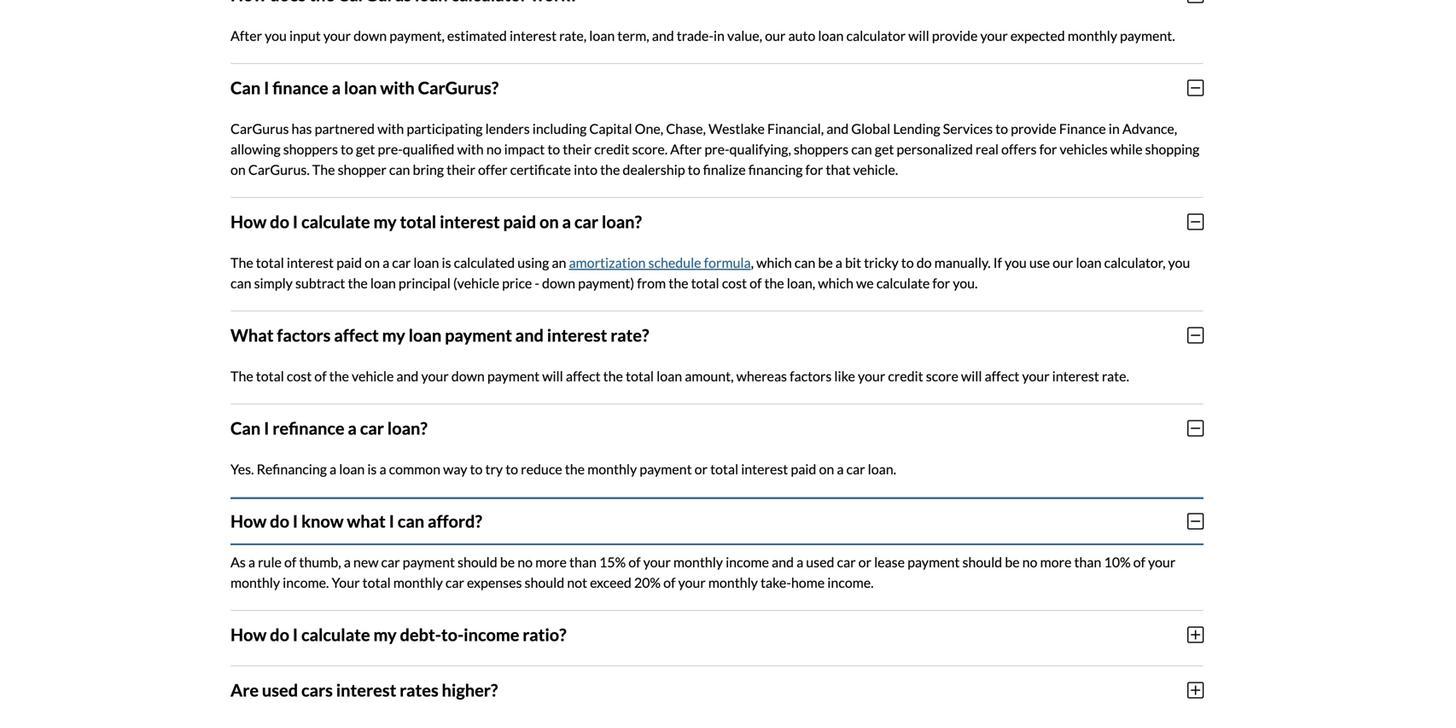 Task type: locate. For each thing, give the bounding box(es) containing it.
0 vertical spatial calculate
[[301, 212, 370, 232]]

minus square image for what factors affect my loan payment and interest rate?
[[1187, 326, 1204, 345]]

as a rule of thumb, a new car payment should be no more than 15% of your monthly income and a used car or lease payment should be no more than 10% of your monthly income. your total monthly car expenses should not exceed 20% of your monthly take-home income.
[[230, 554, 1176, 591]]

1 vertical spatial down
[[542, 275, 575, 291]]

on up an on the left of page
[[539, 212, 559, 232]]

provide right calculator
[[932, 27, 978, 44]]

after
[[230, 27, 262, 44], [670, 141, 702, 157]]

what
[[230, 325, 274, 346]]

1 income. from the left
[[283, 574, 329, 591]]

of
[[750, 275, 762, 291], [314, 368, 327, 384], [284, 554, 296, 571], [628, 554, 641, 571], [1133, 554, 1146, 571], [663, 574, 676, 591]]

1 vertical spatial or
[[859, 554, 872, 571]]

provide inside cargurus has partnered with participating lenders including capital one, chase, westlake financial, and global lending services to provide finance in advance, allowing shoppers to get pre-qualified with no impact to their credit score. after pre-qualifying, shoppers can get personalized real offers for vehicles while shopping on cargurus. the shopper can bring their offer certificate into the dealership to finalize financing for that vehicle.
[[1011, 120, 1057, 137]]

how inside button
[[230, 625, 267, 645]]

income up take-
[[726, 554, 769, 571]]

financial,
[[767, 120, 824, 137]]

your
[[332, 574, 360, 591]]

minus square image
[[1187, 78, 1204, 97], [1187, 212, 1204, 231], [1187, 419, 1204, 438]]

do down cargurus.
[[270, 212, 289, 232]]

1 minus square image from the top
[[1187, 78, 1204, 97]]

2 how from the top
[[230, 511, 267, 532]]

i inside button
[[293, 625, 298, 645]]

2 vertical spatial minus square image
[[1187, 419, 1204, 438]]

2 income. from the left
[[827, 574, 874, 591]]

paid
[[503, 212, 536, 232], [336, 254, 362, 271], [791, 461, 816, 477]]

1 vertical spatial in
[[1109, 120, 1120, 137]]

subtract
[[295, 275, 345, 291]]

2 vertical spatial minus square image
[[1187, 512, 1204, 531]]

1 horizontal spatial income.
[[827, 574, 874, 591]]

how do i calculate my total interest paid on a car loan? button
[[230, 198, 1204, 246]]

1 plus square image from the top
[[1187, 626, 1204, 644]]

0 horizontal spatial shoppers
[[283, 141, 338, 157]]

shopper
[[338, 161, 387, 178]]

for right offers
[[1039, 141, 1057, 157]]

our left auto
[[765, 27, 786, 44]]

income. down thumb,
[[283, 574, 329, 591]]

total down rate?
[[626, 368, 654, 384]]

1 horizontal spatial be
[[818, 254, 833, 271]]

1 horizontal spatial after
[[670, 141, 702, 157]]

minus square image inside how do i know what i can afford? dropdown button
[[1187, 512, 1204, 531]]

do for how do i know what i can afford?
[[270, 511, 289, 532]]

plus square image inside "how do i calculate my debt-to-income ratio?" button
[[1187, 626, 1204, 644]]

your right input on the left top of page
[[323, 27, 351, 44]]

after left input on the left top of page
[[230, 27, 262, 44]]

the for cost
[[230, 368, 253, 384]]

which right ,
[[756, 254, 792, 271]]

to
[[996, 120, 1008, 137], [341, 141, 353, 157], [547, 141, 560, 157], [688, 161, 700, 178], [901, 254, 914, 271], [470, 461, 483, 477], [506, 461, 518, 477]]

0 horizontal spatial than
[[569, 554, 597, 571]]

used up "home"
[[806, 554, 834, 571]]

ratio?
[[523, 625, 566, 645]]

of inside ', which can be a bit tricky to do manually. if you use our loan calculator, you can simply subtract the loan principal (vehicle price - down payment) from the total cost of the loan, which we calculate for you.'
[[750, 275, 762, 291]]

1 vertical spatial loan?
[[387, 418, 428, 439]]

minus square image inside how do i calculate my total interest paid on a car loan? dropdown button
[[1187, 212, 1204, 231]]

down inside ', which can be a bit tricky to do manually. if you use our loan calculator, you can simply subtract the loan principal (vehicle price - down payment) from the total cost of the loan, which we calculate for you.'
[[542, 275, 575, 291]]

how inside dropdown button
[[230, 212, 267, 232]]

do
[[270, 212, 289, 232], [917, 254, 932, 271], [270, 511, 289, 532], [270, 625, 289, 645]]

3 how from the top
[[230, 625, 267, 645]]

can inside dropdown button
[[230, 78, 261, 98]]

1 vertical spatial used
[[262, 680, 298, 701]]

a
[[332, 78, 341, 98], [562, 212, 571, 232], [383, 254, 389, 271], [836, 254, 843, 271], [348, 418, 357, 439], [330, 461, 336, 477], [379, 461, 386, 477], [837, 461, 844, 477], [248, 554, 255, 571], [344, 554, 351, 571], [797, 554, 803, 571]]

0 horizontal spatial income
[[464, 625, 519, 645]]

cost down formula
[[722, 275, 747, 291]]

1 vertical spatial with
[[377, 120, 404, 137]]

1 horizontal spatial for
[[933, 275, 950, 291]]

after down chase,
[[670, 141, 702, 157]]

1 vertical spatial is
[[367, 461, 377, 477]]

get up vehicle.
[[875, 141, 894, 157]]

for inside ', which can be a bit tricky to do manually. if you use our loan calculator, you can simply subtract the loan principal (vehicle price - down payment) from the total cost of the loan, which we calculate for you.'
[[933, 275, 950, 291]]

0 horizontal spatial their
[[447, 161, 475, 178]]

of left vehicle
[[314, 368, 327, 384]]

new
[[353, 554, 379, 571]]

real
[[976, 141, 999, 157]]

no
[[486, 141, 502, 157], [517, 554, 533, 571], [1022, 554, 1038, 571]]

our inside ', which can be a bit tricky to do manually. if you use our loan calculator, you can simply subtract the loan principal (vehicle price - down payment) from the total cost of the loan, which we calculate for you.'
[[1053, 254, 1073, 271]]

vehicle.
[[853, 161, 898, 178]]

2 get from the left
[[875, 141, 894, 157]]

2 vertical spatial how
[[230, 625, 267, 645]]

the total cost of the vehicle and your down payment will affect the total loan amount, whereas factors like your credit score will affect your interest rate.
[[230, 368, 1129, 384]]

do inside how do i calculate my total interest paid on a car loan? dropdown button
[[270, 212, 289, 232]]

use
[[1029, 254, 1050, 271]]

or
[[695, 461, 708, 477], [859, 554, 872, 571]]

calculator,
[[1104, 254, 1166, 271]]

2 vertical spatial calculate
[[301, 625, 370, 645]]

minus square image
[[1187, 0, 1204, 4], [1187, 326, 1204, 345], [1187, 512, 1204, 531]]

amortization schedule formula link
[[569, 254, 751, 271]]

in left value,
[[714, 27, 725, 44]]

or down can i refinance a car loan? "dropdown button"
[[695, 461, 708, 477]]

0 horizontal spatial which
[[756, 254, 792, 271]]

loan up principal
[[414, 254, 439, 271]]

common
[[389, 461, 441, 477]]

2 horizontal spatial no
[[1022, 554, 1038, 571]]

estimated
[[447, 27, 507, 44]]

you right if
[[1005, 254, 1027, 271]]

0 vertical spatial minus square image
[[1187, 0, 1204, 4]]

more
[[535, 554, 567, 571], [1040, 554, 1072, 571]]

1 can from the top
[[230, 78, 261, 98]]

calculate down tricky
[[876, 275, 930, 291]]

a right as
[[248, 554, 255, 571]]

0 horizontal spatial affect
[[334, 325, 379, 346]]

how for how do i calculate my total interest paid on a car loan?
[[230, 212, 267, 232]]

do for how do i calculate my total interest paid on a car loan?
[[270, 212, 289, 232]]

calculate down your
[[301, 625, 370, 645]]

my left 'debt-'
[[373, 625, 397, 645]]

1 horizontal spatial more
[[1040, 554, 1072, 571]]

car inside dropdown button
[[574, 212, 598, 232]]

loan? inside dropdown button
[[602, 212, 642, 232]]

a down can i refinance a car loan?
[[330, 461, 336, 477]]

2 vertical spatial for
[[933, 275, 950, 291]]

of right 20%
[[663, 574, 676, 591]]

car down vehicle
[[360, 418, 384, 439]]

more left 15% in the left of the page
[[535, 554, 567, 571]]

loan? up amortization
[[602, 212, 642, 232]]

or left the lease
[[859, 554, 872, 571]]

after inside cargurus has partnered with participating lenders including capital one, chase, westlake financial, and global lending services to provide finance in advance, allowing shoppers to get pre-qualified with no impact to their credit score. after pre-qualifying, shoppers can get personalized real offers for vehicles while shopping on cargurus. the shopper can bring their offer certificate into the dealership to finalize financing for that vehicle.
[[670, 141, 702, 157]]

1 horizontal spatial pre-
[[705, 141, 730, 157]]

minus square image inside what factors affect my loan payment and interest rate? dropdown button
[[1187, 326, 1204, 345]]

0 vertical spatial can
[[230, 78, 261, 98]]

0 vertical spatial minus square image
[[1187, 78, 1204, 97]]

how inside dropdown button
[[230, 511, 267, 532]]

1 pre- from the left
[[378, 141, 403, 157]]

income. right "home"
[[827, 574, 874, 591]]

loan inside dropdown button
[[344, 78, 377, 98]]

shoppers up that
[[794, 141, 849, 157]]

0 horizontal spatial be
[[500, 554, 515, 571]]

income
[[726, 554, 769, 571], [464, 625, 519, 645]]

0 horizontal spatial or
[[695, 461, 708, 477]]

should
[[458, 554, 497, 571], [962, 554, 1002, 571], [525, 574, 564, 591]]

1 horizontal spatial income
[[726, 554, 769, 571]]

calculate inside dropdown button
[[301, 212, 370, 232]]

2 horizontal spatial down
[[542, 275, 575, 291]]

payment
[[445, 325, 512, 346], [487, 368, 540, 384], [640, 461, 692, 477], [403, 554, 455, 571], [908, 554, 960, 571]]

0 horizontal spatial credit
[[594, 141, 630, 157]]

0 vertical spatial paid
[[503, 212, 536, 232]]

the left the shopper at top
[[312, 161, 335, 178]]

2 horizontal spatial you
[[1168, 254, 1190, 271]]

credit down capital
[[594, 141, 630, 157]]

1 horizontal spatial than
[[1074, 554, 1102, 571]]

whereas
[[736, 368, 787, 384]]

income inside "as a rule of thumb, a new car payment should be no more than 15% of your monthly income and a used car or lease payment should be no more than 10% of your monthly income. your total monthly car expenses should not exceed 20% of your monthly take-home income."
[[726, 554, 769, 571]]

0 vertical spatial after
[[230, 27, 262, 44]]

how do i calculate my debt-to-income ratio? button
[[230, 611, 1204, 659]]

used right "are"
[[262, 680, 298, 701]]

0 vertical spatial our
[[765, 27, 786, 44]]

to right the try
[[506, 461, 518, 477]]

cars
[[301, 680, 333, 701]]

which
[[756, 254, 792, 271], [818, 275, 854, 291]]

in up "while"
[[1109, 120, 1120, 137]]

minus square image inside can i refinance a car loan? "dropdown button"
[[1187, 419, 1204, 438]]

(vehicle
[[453, 275, 499, 291]]

rate,
[[559, 27, 587, 44]]

credit
[[594, 141, 630, 157], [888, 368, 923, 384]]

0 vertical spatial my
[[373, 212, 397, 232]]

credit left score
[[888, 368, 923, 384]]

total inside "as a rule of thumb, a new car payment should be no more than 15% of your monthly income and a used car or lease payment should be no more than 10% of your monthly income. your total monthly car expenses should not exceed 20% of your monthly take-home income."
[[363, 574, 391, 591]]

price
[[502, 275, 532, 291]]

get up the shopper at top
[[356, 141, 375, 157]]

how do i calculate my total interest paid on a car loan?
[[230, 212, 642, 232]]

2 horizontal spatial will
[[961, 368, 982, 384]]

on down allowing
[[230, 161, 246, 178]]

3 minus square image from the top
[[1187, 512, 1204, 531]]

0 horizontal spatial after
[[230, 27, 262, 44]]

minus square image for interest
[[1187, 212, 1204, 231]]

do left manually.
[[917, 254, 932, 271]]

minus square image for how do i know what i can afford?
[[1187, 512, 1204, 531]]

1 horizontal spatial used
[[806, 554, 834, 571]]

a right refinance
[[348, 418, 357, 439]]

calculate inside button
[[301, 625, 370, 645]]

0 horizontal spatial more
[[535, 554, 567, 571]]

paid inside dropdown button
[[503, 212, 536, 232]]

payment.
[[1120, 27, 1175, 44]]

plus square image
[[1187, 626, 1204, 644], [1187, 681, 1204, 700]]

0 horizontal spatial factors
[[277, 325, 331, 346]]

yes.
[[230, 461, 254, 477]]

do inside "how do i calculate my debt-to-income ratio?" button
[[270, 625, 289, 645]]

what factors affect my loan payment and interest rate? button
[[230, 311, 1204, 359]]

total inside ', which can be a bit tricky to do manually. if you use our loan calculator, you can simply subtract the loan principal (vehicle price - down payment) from the total cost of the loan, which we calculate for you.'
[[691, 275, 719, 291]]

with up qualified
[[377, 120, 404, 137]]

1 horizontal spatial provide
[[1011, 120, 1057, 137]]

can left afford?
[[398, 511, 424, 532]]

can for can i refinance a car loan?
[[230, 418, 261, 439]]

1 vertical spatial their
[[447, 161, 475, 178]]

interest left rate?
[[547, 325, 607, 346]]

plus square image inside are used cars interest rates higher? button
[[1187, 681, 1204, 700]]

the left the loan,
[[764, 275, 784, 291]]

do down rule
[[270, 625, 289, 645]]

rate?
[[611, 325, 649, 346]]

my inside "how do i calculate my debt-to-income ratio?" button
[[373, 625, 397, 645]]

1 horizontal spatial factors
[[790, 368, 832, 384]]

and down -
[[515, 325, 544, 346]]

1 horizontal spatial shoppers
[[794, 141, 849, 157]]

2 minus square image from the top
[[1187, 326, 1204, 345]]

the inside cargurus has partnered with participating lenders including capital one, chase, westlake financial, and global lending services to provide finance in advance, allowing shoppers to get pre-qualified with no impact to their credit score. after pre-qualifying, shoppers can get personalized real offers for vehicles while shopping on cargurus. the shopper can bring their offer certificate into the dealership to finalize financing for that vehicle.
[[312, 161, 335, 178]]

loan inside dropdown button
[[409, 325, 442, 346]]

0 horizontal spatial paid
[[336, 254, 362, 271]]

0 vertical spatial plus square image
[[1187, 626, 1204, 644]]

interest right cars
[[336, 680, 396, 701]]

0 horizontal spatial no
[[486, 141, 502, 157]]

0 horizontal spatial loan?
[[387, 418, 428, 439]]

0 vertical spatial or
[[695, 461, 708, 477]]

2 vertical spatial the
[[230, 368, 253, 384]]

0 vertical spatial in
[[714, 27, 725, 44]]

monthly down how do i know what i can afford? dropdown button
[[673, 554, 723, 571]]

than left 10%
[[1074, 554, 1102, 571]]

and right vehicle
[[396, 368, 419, 384]]

is
[[442, 254, 451, 271], [367, 461, 377, 477]]

car
[[574, 212, 598, 232], [392, 254, 411, 271], [360, 418, 384, 439], [846, 461, 865, 477], [381, 554, 400, 571], [837, 554, 856, 571], [446, 574, 464, 591]]

do for how do i calculate my debt-to-income ratio?
[[270, 625, 289, 645]]

1 vertical spatial calculate
[[876, 275, 930, 291]]

minus square image inside can i finance a loan with cargurus? dropdown button
[[1187, 78, 1204, 97]]

paid left loan.
[[791, 461, 816, 477]]

monthly up 'debt-'
[[393, 574, 443, 591]]

1 vertical spatial minus square image
[[1187, 326, 1204, 345]]

1 vertical spatial after
[[670, 141, 702, 157]]

a up an on the left of page
[[562, 212, 571, 232]]

0 horizontal spatial for
[[805, 161, 823, 178]]

lease
[[874, 554, 905, 571]]

2 horizontal spatial affect
[[985, 368, 1020, 384]]

0 vertical spatial factors
[[277, 325, 331, 346]]

total up "simply" at top
[[256, 254, 284, 271]]

we
[[856, 275, 874, 291]]

can
[[230, 78, 261, 98], [230, 418, 261, 439]]

1 horizontal spatial paid
[[503, 212, 536, 232]]

0 vertical spatial credit
[[594, 141, 630, 157]]

and inside cargurus has partnered with participating lenders including capital one, chase, westlake financial, and global lending services to provide finance in advance, allowing shoppers to get pre-qualified with no impact to their credit score. after pre-qualifying, shoppers can get personalized real offers for vehicles while shopping on cargurus. the shopper can bring their offer certificate into the dealership to finalize financing for that vehicle.
[[827, 120, 849, 137]]

credit inside cargurus has partnered with participating lenders including capital one, chase, westlake financial, and global lending services to provide finance in advance, allowing shoppers to get pre-qualified with no impact to their credit score. after pre-qualifying, shoppers can get personalized real offers for vehicles while shopping on cargurus. the shopper can bring their offer certificate into the dealership to finalize financing for that vehicle.
[[594, 141, 630, 157]]

income inside "how do i calculate my debt-to-income ratio?" button
[[464, 625, 519, 645]]

cost up refinance
[[287, 368, 312, 384]]

do inside how do i know what i can afford? dropdown button
[[270, 511, 289, 532]]

reduce
[[521, 461, 562, 477]]

home
[[791, 574, 825, 591]]

be inside ', which can be a bit tricky to do manually. if you use our loan calculator, you can simply subtract the loan principal (vehicle price - down payment) from the total cost of the loan, which we calculate for you.'
[[818, 254, 833, 271]]

total down new
[[363, 574, 391, 591]]

1 vertical spatial my
[[382, 325, 405, 346]]

0 horizontal spatial get
[[356, 141, 375, 157]]

shoppers down has
[[283, 141, 338, 157]]

2 plus square image from the top
[[1187, 681, 1204, 700]]

1 vertical spatial income
[[464, 625, 519, 645]]

try
[[485, 461, 503, 477]]

how down cargurus.
[[230, 212, 267, 232]]

0 horizontal spatial down
[[354, 27, 387, 44]]

0 horizontal spatial used
[[262, 680, 298, 701]]

0 horizontal spatial pre-
[[378, 141, 403, 157]]

1 get from the left
[[356, 141, 375, 157]]

calculate for how do i calculate my debt-to-income ratio?
[[301, 625, 370, 645]]

3 minus square image from the top
[[1187, 419, 1204, 438]]

0 vertical spatial with
[[380, 78, 415, 98]]

can up cargurus
[[230, 78, 261, 98]]

cost
[[722, 275, 747, 291], [287, 368, 312, 384]]

down
[[354, 27, 387, 44], [542, 275, 575, 291], [451, 368, 485, 384]]

do up rule
[[270, 511, 289, 532]]

and up take-
[[772, 554, 794, 571]]

-
[[535, 275, 539, 291]]

2 can from the top
[[230, 418, 261, 439]]

for left that
[[805, 161, 823, 178]]

income down the expenses
[[464, 625, 519, 645]]

be
[[818, 254, 833, 271], [500, 554, 515, 571], [1005, 554, 1020, 571]]

provide up offers
[[1011, 120, 1057, 137]]

expected
[[1011, 27, 1065, 44]]

a left bit
[[836, 254, 843, 271]]

score
[[926, 368, 959, 384]]

the right into
[[600, 161, 620, 178]]

calculator
[[846, 27, 906, 44]]

loan,
[[787, 275, 815, 291]]

a left loan.
[[837, 461, 844, 477]]

get
[[356, 141, 375, 157], [875, 141, 894, 157]]

1 how from the top
[[230, 212, 267, 232]]

your right 10%
[[1148, 554, 1176, 571]]

the
[[312, 161, 335, 178], [230, 254, 253, 271], [230, 368, 253, 384]]

can
[[851, 141, 872, 157], [389, 161, 410, 178], [795, 254, 816, 271], [230, 275, 251, 291], [398, 511, 424, 532]]

with up the offer
[[457, 141, 484, 157]]

are used cars interest rates higher? button
[[230, 667, 1204, 703]]

know
[[301, 511, 344, 532]]

schedule
[[648, 254, 701, 271]]

no inside cargurus has partnered with participating lenders including capital one, chase, westlake financial, and global lending services to provide finance in advance, allowing shoppers to get pre-qualified with no impact to their credit score. after pre-qualifying, shoppers can get personalized real offers for vehicles while shopping on cargurus. the shopper can bring their offer certificate into the dealership to finalize financing for that vehicle.
[[486, 141, 502, 157]]

2 minus square image from the top
[[1187, 212, 1204, 231]]

in inside cargurus has partnered with participating lenders including capital one, chase, westlake financial, and global lending services to provide finance in advance, allowing shoppers to get pre-qualified with no impact to their credit score. after pre-qualifying, shoppers can get personalized real offers for vehicles while shopping on cargurus. the shopper can bring their offer certificate into the dealership to finalize financing for that vehicle.
[[1109, 120, 1120, 137]]

1 vertical spatial plus square image
[[1187, 681, 1204, 700]]

input
[[289, 27, 321, 44]]

you.
[[953, 275, 978, 291]]

total down the what
[[256, 368, 284, 384]]

interest left rate.
[[1052, 368, 1099, 384]]

can up yes.
[[230, 418, 261, 439]]

0 vertical spatial their
[[563, 141, 592, 157]]

0 vertical spatial loan?
[[602, 212, 642, 232]]

can for can i finance a loan with cargurus?
[[230, 78, 261, 98]]

can inside "dropdown button"
[[230, 418, 261, 439]]

1 horizontal spatial down
[[451, 368, 485, 384]]

for
[[1039, 141, 1057, 157], [805, 161, 823, 178], [933, 275, 950, 291]]

my inside what factors affect my loan payment and interest rate? dropdown button
[[382, 325, 405, 346]]

or inside "as a rule of thumb, a new car payment should be no more than 15% of your monthly income and a used car or lease payment should be no more than 10% of your monthly income. your total monthly car expenses should not exceed 20% of your monthly take-home income."
[[859, 554, 872, 571]]

and inside "as a rule of thumb, a new car payment should be no more than 15% of your monthly income and a used car or lease payment should be no more than 10% of your monthly income. your total monthly car expenses should not exceed 20% of your monthly take-home income."
[[772, 554, 794, 571]]

how for how do i know what i can afford?
[[230, 511, 267, 532]]

auto
[[788, 27, 816, 44]]

and inside dropdown button
[[515, 325, 544, 346]]

1 vertical spatial provide
[[1011, 120, 1057, 137]]

2 horizontal spatial for
[[1039, 141, 1057, 157]]

2 pre- from the left
[[705, 141, 730, 157]]

tricky
[[864, 254, 899, 271]]

0 horizontal spatial income.
[[283, 574, 329, 591]]

2 vertical spatial my
[[373, 625, 397, 645]]

0 vertical spatial for
[[1039, 141, 1057, 157]]

loan down principal
[[409, 325, 442, 346]]

0 horizontal spatial our
[[765, 27, 786, 44]]

0 vertical spatial income
[[726, 554, 769, 571]]

offers
[[1001, 141, 1037, 157]]

1 horizontal spatial cost
[[722, 275, 747, 291]]

how do i calculate my debt-to-income ratio?
[[230, 625, 566, 645]]

calculate for how do i calculate my total interest paid on a car loan?
[[301, 212, 370, 232]]

one,
[[635, 120, 663, 137]]

is up principal
[[442, 254, 451, 271]]

on
[[230, 161, 246, 178], [539, 212, 559, 232], [365, 254, 380, 271], [819, 461, 834, 477]]

a inside ', which can be a bit tricky to do manually. if you use our loan calculator, you can simply subtract the loan principal (vehicle price - down payment) from the total cost of the loan, which we calculate for you.'
[[836, 254, 843, 271]]

expenses
[[467, 574, 522, 591]]

1 vertical spatial paid
[[336, 254, 362, 271]]

my down the shopper at top
[[373, 212, 397, 232]]

calculate
[[301, 212, 370, 232], [876, 275, 930, 291], [301, 625, 370, 645]]

car left the expenses
[[446, 574, 464, 591]]

for left you.
[[933, 275, 950, 291]]

payment,
[[389, 27, 445, 44]]

1 vertical spatial the
[[230, 254, 253, 271]]

to right tricky
[[901, 254, 914, 271]]

what
[[347, 511, 386, 532]]

that
[[826, 161, 851, 178]]

with inside dropdown button
[[380, 78, 415, 98]]

calculate inside ', which can be a bit tricky to do manually. if you use our loan calculator, you can simply subtract the loan principal (vehicle price - down payment) from the total cost of the loan, which we calculate for you.'
[[876, 275, 930, 291]]

0 vertical spatial the
[[312, 161, 335, 178]]

my inside how do i calculate my total interest paid on a car loan? dropdown button
[[373, 212, 397, 232]]

total
[[400, 212, 436, 232], [256, 254, 284, 271], [691, 275, 719, 291], [256, 368, 284, 384], [626, 368, 654, 384], [710, 461, 739, 477], [363, 574, 391, 591]]

1 vertical spatial how
[[230, 511, 267, 532]]

principal
[[399, 275, 451, 291]]



Task type: describe. For each thing, give the bounding box(es) containing it.
can down global
[[851, 141, 872, 157]]

to down the partnered on the left top of page
[[341, 141, 353, 157]]

after you input your down payment, estimated interest rate, loan term, and trade-in value, our auto loan calculator will provide your expected monthly payment.
[[230, 27, 1175, 44]]

the right 'subtract'
[[348, 275, 368, 291]]

vehicles
[[1060, 141, 1108, 157]]

affect inside what factors affect my loan payment and interest rate? dropdown button
[[334, 325, 379, 346]]

yes. refinancing a loan is a common way to try to reduce the monthly payment or total interest paid on a car loan.
[[230, 461, 896, 477]]

interest inside button
[[336, 680, 396, 701]]

certificate
[[510, 161, 571, 178]]

are
[[230, 680, 259, 701]]

to down including
[[547, 141, 560, 157]]

0 horizontal spatial is
[[367, 461, 377, 477]]

are used cars interest rates higher?
[[230, 680, 498, 701]]

minus square image for cargurus?
[[1187, 78, 1204, 97]]

0 horizontal spatial provide
[[932, 27, 978, 44]]

calculated
[[454, 254, 515, 271]]

the inside cargurus has partnered with participating lenders including capital one, chase, westlake financial, and global lending services to provide finance in advance, allowing shoppers to get pre-qualified with no impact to their credit score. after pre-qualifying, shoppers can get personalized real offers for vehicles while shopping on cargurus. the shopper can bring their offer certificate into the dealership to finalize financing for that vehicle.
[[600, 161, 620, 178]]

finance
[[1059, 120, 1106, 137]]

no for can i finance a loan with cargurus?
[[486, 141, 502, 157]]

loan left amount,
[[657, 368, 682, 384]]

using
[[518, 254, 549, 271]]

amount,
[[685, 368, 734, 384]]

your right 20%
[[678, 574, 706, 591]]

if
[[993, 254, 1002, 271]]

can i finance a loan with cargurus? button
[[230, 64, 1204, 112]]

qualifying,
[[730, 141, 791, 157]]

score.
[[632, 141, 668, 157]]

2 horizontal spatial paid
[[791, 461, 816, 477]]

total down can i refinance a car loan? "dropdown button"
[[710, 461, 739, 477]]

my for debt-
[[373, 625, 397, 645]]

monthly left take-
[[708, 574, 758, 591]]

i inside "dropdown button"
[[264, 418, 269, 439]]

on inside cargurus has partnered with participating lenders including capital one, chase, westlake financial, and global lending services to provide finance in advance, allowing shoppers to get pre-qualified with no impact to their credit score. after pre-qualifying, shoppers can get personalized real offers for vehicles while shopping on cargurus. the shopper can bring their offer certificate into the dealership to finalize financing for that vehicle.
[[230, 161, 246, 178]]

my for total
[[373, 212, 397, 232]]

chase,
[[666, 120, 706, 137]]

how do i know what i can afford?
[[230, 511, 482, 532]]

to inside ', which can be a bit tricky to do manually. if you use our loan calculator, you can simply subtract the loan principal (vehicle price - down payment) from the total cost of the loan, which we calculate for you.'
[[901, 254, 914, 271]]

the total interest paid on a car loan is calculated using an amortization schedule formula
[[230, 254, 751, 271]]

your right "like"
[[858, 368, 885, 384]]

loan right auto
[[818, 27, 844, 44]]

amortization
[[569, 254, 646, 271]]

0 horizontal spatial you
[[265, 27, 287, 44]]

loan right 'rate,'
[[589, 27, 615, 44]]

0 horizontal spatial will
[[542, 368, 563, 384]]

0 vertical spatial is
[[442, 254, 451, 271]]

1 minus square image from the top
[[1187, 0, 1204, 4]]

your up 20%
[[643, 554, 671, 571]]

a right 'finance'
[[332, 78, 341, 98]]

2 horizontal spatial should
[[962, 554, 1002, 571]]

car left the lease
[[837, 554, 856, 571]]

0 vertical spatial down
[[354, 27, 387, 44]]

a down how do i calculate my total interest paid on a car loan?
[[383, 254, 389, 271]]

on down how do i calculate my total interest paid on a car loan?
[[365, 254, 380, 271]]

1 horizontal spatial should
[[525, 574, 564, 591]]

way
[[443, 461, 467, 477]]

0 horizontal spatial should
[[458, 554, 497, 571]]

term,
[[617, 27, 649, 44]]

like
[[834, 368, 855, 384]]

15%
[[599, 554, 626, 571]]

used inside "as a rule of thumb, a new car payment should be no more than 15% of your monthly income and a used car or lease payment should be no more than 10% of your monthly income. your total monthly car expenses should not exceed 20% of your monthly take-home income."
[[806, 554, 834, 571]]

higher?
[[442, 680, 498, 701]]

interest inside dropdown button
[[547, 325, 607, 346]]

can i finance a loan with cargurus?
[[230, 78, 499, 98]]

the down schedule
[[669, 275, 688, 291]]

qualified
[[403, 141, 454, 157]]

into
[[574, 161, 598, 178]]

2 horizontal spatial be
[[1005, 554, 1020, 571]]

2 vertical spatial with
[[457, 141, 484, 157]]

refinancing
[[257, 461, 327, 477]]

a left new
[[344, 554, 351, 571]]

finance
[[273, 78, 328, 98]]

how for how do i calculate my debt-to-income ratio?
[[230, 625, 267, 645]]

including
[[532, 120, 587, 137]]

a left common
[[379, 461, 386, 477]]

can i refinance a car loan?
[[230, 418, 428, 439]]

formula
[[704, 254, 751, 271]]

westlake
[[709, 120, 765, 137]]

loan down can i refinance a car loan?
[[339, 461, 365, 477]]

1 more from the left
[[535, 554, 567, 571]]

global
[[851, 120, 891, 137]]

loan left principal
[[370, 275, 396, 291]]

can up the loan,
[[795, 254, 816, 271]]

rule
[[258, 554, 282, 571]]

total inside dropdown button
[[400, 212, 436, 232]]

2 shoppers from the left
[[794, 141, 849, 157]]

financing
[[749, 161, 803, 178]]

a up "home"
[[797, 554, 803, 571]]

1 horizontal spatial credit
[[888, 368, 923, 384]]

loan.
[[868, 461, 896, 477]]

no for how do i know what i can afford?
[[1022, 554, 1038, 571]]

your left rate.
[[1022, 368, 1050, 384]]

an
[[552, 254, 566, 271]]

cargurus
[[230, 120, 289, 137]]

monthly down rule
[[230, 574, 280, 591]]

the right the reduce
[[565, 461, 585, 477]]

payment inside dropdown button
[[445, 325, 512, 346]]

participating
[[407, 120, 483, 137]]

can left "simply" at top
[[230, 275, 251, 291]]

monthly right expected
[[1068, 27, 1117, 44]]

from
[[637, 275, 666, 291]]

interest left 'rate,'
[[510, 27, 557, 44]]

loan left calculator,
[[1076, 254, 1102, 271]]

20%
[[634, 574, 661, 591]]

vehicle
[[352, 368, 394, 384]]

factors inside dropdown button
[[277, 325, 331, 346]]

can left bring
[[389, 161, 410, 178]]

1 horizontal spatial you
[[1005, 254, 1027, 271]]

on inside dropdown button
[[539, 212, 559, 232]]

cargurus?
[[418, 78, 499, 98]]

lenders
[[485, 120, 530, 137]]

cargurus has partnered with participating lenders including capital one, chase, westlake financial, and global lending services to provide finance in advance, allowing shoppers to get pre-qualified with no impact to their credit score. after pre-qualifying, shoppers can get personalized real offers for vehicles while shopping on cargurus. the shopper can bring their offer certificate into the dealership to finalize financing for that vehicle.
[[230, 120, 1200, 178]]

payment right the lease
[[908, 554, 960, 571]]

1 horizontal spatial affect
[[566, 368, 601, 384]]

do inside ', which can be a bit tricky to do manually. if you use our loan calculator, you can simply subtract the loan principal (vehicle price - down payment) from the total cost of the loan, which we calculate for you.'
[[917, 254, 932, 271]]

how do i know what i can afford? button
[[230, 498, 1204, 545]]

trade-
[[677, 27, 714, 44]]

the left vehicle
[[329, 368, 349, 384]]

loan? inside "dropdown button"
[[387, 418, 428, 439]]

interest down can i refinance a car loan? "dropdown button"
[[741, 461, 788, 477]]

0 vertical spatial which
[[756, 254, 792, 271]]

car inside "dropdown button"
[[360, 418, 384, 439]]

to-
[[441, 625, 464, 645]]

offer
[[478, 161, 508, 178]]

cargurus.
[[248, 161, 310, 178]]

rates
[[400, 680, 439, 701]]

interest up 'subtract'
[[287, 254, 334, 271]]

2 more from the left
[[1040, 554, 1072, 571]]

plus square image for how do i calculate my debt-to-income ratio?
[[1187, 626, 1204, 644]]

of right 15% in the left of the page
[[628, 554, 641, 571]]

, which can be a bit tricky to do manually. if you use our loan calculator, you can simply subtract the loan principal (vehicle price - down payment) from the total cost of the loan, which we calculate for you.
[[230, 254, 1190, 291]]

on left loan.
[[819, 461, 834, 477]]

has
[[292, 120, 312, 137]]

can inside dropdown button
[[398, 511, 424, 532]]

1 horizontal spatial will
[[908, 27, 929, 44]]

personalized
[[897, 141, 973, 157]]

1 vertical spatial which
[[818, 275, 854, 291]]

interest inside dropdown button
[[440, 212, 500, 232]]

bring
[[413, 161, 444, 178]]

payment down what factors affect my loan payment and interest rate?
[[487, 368, 540, 384]]

used inside button
[[262, 680, 298, 701]]

value,
[[727, 27, 762, 44]]

10%
[[1104, 554, 1131, 571]]

0 horizontal spatial in
[[714, 27, 725, 44]]

while
[[1110, 141, 1143, 157]]

allowing
[[230, 141, 281, 157]]

refinance
[[273, 418, 345, 439]]

capital
[[589, 120, 632, 137]]

bit
[[845, 254, 861, 271]]

payment down can i refinance a car loan? "dropdown button"
[[640, 461, 692, 477]]

a inside "dropdown button"
[[348, 418, 357, 439]]

1 vertical spatial for
[[805, 161, 823, 178]]

thumb,
[[299, 554, 341, 571]]

1 vertical spatial cost
[[287, 368, 312, 384]]

1 shoppers from the left
[[283, 141, 338, 157]]

your down what factors affect my loan payment and interest rate?
[[421, 368, 449, 384]]

car left loan.
[[846, 461, 865, 477]]

2 than from the left
[[1074, 554, 1102, 571]]

shopping
[[1145, 141, 1200, 157]]

plus square image for are used cars interest rates higher?
[[1187, 681, 1204, 700]]

to up real
[[996, 120, 1008, 137]]

the for interest
[[230, 254, 253, 271]]

your left expected
[[980, 27, 1008, 44]]

to left the try
[[470, 461, 483, 477]]

to left finalize
[[688, 161, 700, 178]]

monthly right the reduce
[[587, 461, 637, 477]]

the down rate?
[[603, 368, 623, 384]]

cost inside ', which can be a bit tricky to do manually. if you use our loan calculator, you can simply subtract the loan principal (vehicle price - down payment) from the total cost of the loan, which we calculate for you.'
[[722, 275, 747, 291]]

partnered
[[315, 120, 375, 137]]

and right term,
[[652, 27, 674, 44]]

advance,
[[1122, 120, 1177, 137]]

1 vertical spatial factors
[[790, 368, 832, 384]]

of right rule
[[284, 554, 296, 571]]

car up principal
[[392, 254, 411, 271]]

what factors affect my loan payment and interest rate?
[[230, 325, 649, 346]]

1 horizontal spatial no
[[517, 554, 533, 571]]

payment down afford?
[[403, 554, 455, 571]]

1 than from the left
[[569, 554, 597, 571]]

of right 10%
[[1133, 554, 1146, 571]]

car right new
[[381, 554, 400, 571]]



Task type: vqa. For each thing, say whether or not it's contained in the screenshot.
minus square icon corresponding to paid
yes



